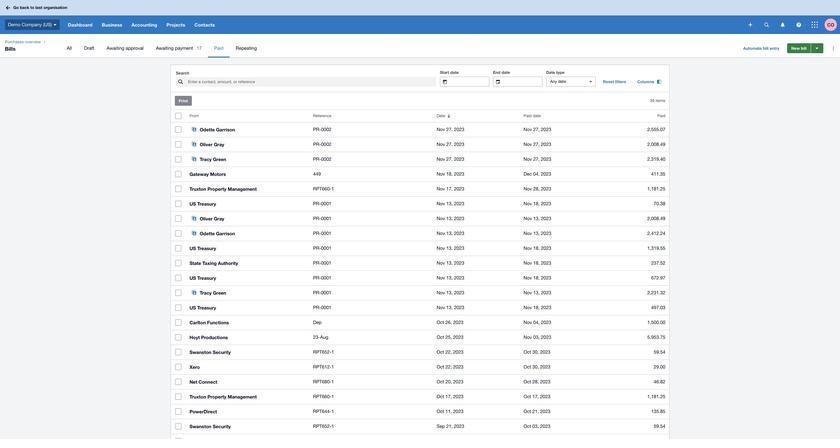 Task type: locate. For each thing, give the bounding box(es) containing it.
dep
[[313, 320, 322, 325]]

0 vertical spatial garrison
[[216, 127, 235, 132]]

0 horizontal spatial awaiting
[[107, 45, 124, 51]]

21, for sep
[[447, 424, 453, 429]]

25,
[[446, 335, 452, 340]]

oct 21, 2023
[[524, 409, 551, 414]]

rpt652-1 down rpt644-1
[[313, 424, 334, 429]]

pr-0002 for odette garrison
[[313, 127, 332, 132]]

1 vertical spatial truxton
[[190, 394, 206, 400]]

tracy for pr-0001
[[200, 290, 212, 296]]

0 vertical spatial rpt660-
[[313, 186, 332, 191]]

awaiting
[[107, 45, 124, 51], [156, 45, 174, 51]]

business button
[[97, 15, 127, 34]]

1 vertical spatial rpt652-
[[313, 424, 332, 429]]

projects button
[[162, 15, 190, 34]]

pr-0001 for 672.97
[[313, 275, 332, 281]]

from button
[[186, 110, 310, 122]]

30, for xero
[[533, 364, 539, 370]]

menu containing all
[[61, 39, 735, 58]]

us treasury link for 70.38
[[186, 196, 310, 211]]

1 pr-0001 link from the top
[[313, 200, 430, 208]]

8 0001 from the top
[[321, 305, 332, 310]]

pr-0001 link for 2,008.49
[[313, 215, 430, 222]]

1 vertical spatial odette garrison
[[200, 231, 235, 236]]

truxton down gateway
[[190, 186, 206, 192]]

1 vertical spatial rpt660-1
[[313, 394, 334, 399]]

bill left "entry"
[[764, 46, 769, 51]]

paid for paid link
[[214, 45, 224, 51]]

tracy green link
[[186, 152, 310, 167], [186, 285, 310, 300]]

tracy green for pr-0002
[[200, 156, 226, 162]]

rpt660-1 link down "449" link
[[313, 185, 430, 193]]

13, for 2,412.24
[[447, 231, 453, 236]]

1 22, from the top
[[446, 349, 452, 355]]

truxton for oct 17, 2023
[[190, 394, 206, 400]]

state
[[190, 260, 201, 266]]

us for 1,319.55
[[190, 246, 196, 251]]

30, up oct 28, 2023
[[533, 364, 539, 370]]

End date field
[[505, 77, 543, 86]]

1 0002 from the top
[[321, 127, 332, 132]]

0 horizontal spatial paid
[[214, 45, 224, 51]]

28, for net connect
[[533, 379, 539, 384]]

0 vertical spatial tracy
[[200, 156, 212, 162]]

0 vertical spatial oliver
[[200, 142, 213, 147]]

2 property from the top
[[208, 394, 227, 400]]

bill inside popup button
[[764, 46, 769, 51]]

0 vertical spatial 21,
[[533, 409, 539, 414]]

21, for oct
[[533, 409, 539, 414]]

1 horizontal spatial awaiting
[[156, 45, 174, 51]]

1 vertical spatial rpt660-1 link
[[313, 393, 430, 401]]

0 vertical spatial oliver gray
[[200, 142, 224, 147]]

pr-0002
[[313, 127, 332, 132], [313, 142, 332, 147], [313, 156, 332, 162]]

4 1 from the top
[[332, 379, 334, 384]]

0 vertical spatial odette
[[200, 127, 215, 132]]

2,008.49 for nov 27, 2023
[[648, 142, 666, 147]]

pr-0002 for oliver gray
[[313, 142, 332, 147]]

svg image
[[812, 22, 819, 28], [781, 22, 785, 27], [797, 22, 802, 27]]

security down powerdirect
[[213, 424, 231, 429]]

1 horizontal spatial date
[[547, 70, 556, 75]]

property for oct 17, 2023
[[208, 394, 227, 400]]

us treasury link for 1,319.55
[[186, 241, 310, 256]]

2 tracy green link from the top
[[186, 285, 310, 300]]

swanston security link for sep 21, 2023
[[186, 419, 310, 434]]

filters
[[616, 79, 627, 84]]

22, for xero
[[446, 364, 452, 370]]

0 vertical spatial 2,008.49
[[648, 142, 666, 147]]

oct 03, 2023
[[524, 424, 551, 429]]

automate bill entry
[[744, 46, 780, 51]]

1 vertical spatial date
[[437, 114, 446, 118]]

truxton property management link for nov 17, 2023
[[186, 182, 310, 196]]

1 vertical spatial 21,
[[447, 424, 453, 429]]

us down state
[[190, 275, 196, 281]]

0 vertical spatial truxton property management
[[190, 186, 257, 192]]

treasury up carlton functions at the bottom
[[197, 305, 216, 311]]

treasury up taxing
[[197, 246, 216, 251]]

treasury down taxing
[[197, 275, 216, 281]]

garrison for pr-0001
[[216, 231, 235, 236]]

oct 22, 2023 down "oct 25, 2023"
[[437, 349, 464, 355]]

03, for swanston security
[[533, 424, 539, 429]]

swanston up xero
[[190, 349, 212, 355]]

2 truxton from the top
[[190, 394, 206, 400]]

tracy green down state taxing authority
[[200, 290, 226, 296]]

tracy green
[[200, 156, 226, 162], [200, 290, 226, 296]]

2 1,181.25 from the top
[[648, 394, 666, 399]]

59.54 down 135.85
[[654, 424, 666, 429]]

22, up '20,'
[[446, 364, 452, 370]]

paid button
[[607, 110, 670, 122]]

tracy green link for pr-0002
[[186, 152, 310, 167]]

10 pr- from the top
[[313, 290, 321, 295]]

2 oct 30, 2023 from the top
[[524, 364, 551, 370]]

us up carlton
[[190, 305, 196, 311]]

new bill button
[[788, 43, 811, 53]]

1 horizontal spatial 21,
[[533, 409, 539, 414]]

awaiting left payment on the left
[[156, 45, 174, 51]]

truxton property management down connect
[[190, 394, 257, 400]]

2 oliver gray link from the top
[[186, 211, 310, 226]]

135.85
[[652, 409, 666, 414]]

1 us from the top
[[190, 201, 196, 207]]

treasury down gateway motors
[[197, 201, 216, 207]]

menu
[[61, 39, 735, 58]]

bill
[[764, 46, 769, 51], [802, 46, 807, 51]]

rpt652- up rpt612-
[[313, 349, 332, 355]]

0 vertical spatial pr-0002
[[313, 127, 332, 132]]

7 pr-0001 from the top
[[313, 290, 332, 295]]

0 vertical spatial 28,
[[534, 186, 540, 191]]

1,319.55
[[648, 246, 666, 251]]

tracy up carlton functions at the bottom
[[200, 290, 212, 296]]

truxton property management link
[[186, 182, 310, 196], [186, 389, 310, 404]]

2 truxton property management from the top
[[190, 394, 257, 400]]

1 vertical spatial property
[[208, 394, 227, 400]]

1 vertical spatial pr-0002 link
[[313, 141, 430, 148]]

2 horizontal spatial paid
[[658, 114, 666, 118]]

2 gray from the top
[[214, 216, 224, 221]]

2 swanston from the top
[[190, 424, 212, 429]]

awaiting for awaiting approval
[[107, 45, 124, 51]]

2 oliver from the top
[[200, 216, 213, 221]]

1 vertical spatial management
[[228, 394, 257, 400]]

29.00
[[654, 364, 666, 370]]

us treasury link up "authority"
[[186, 241, 310, 256]]

1 vertical spatial tracy green
[[200, 290, 226, 296]]

2 pr-0001 from the top
[[313, 216, 332, 221]]

us treasury link
[[186, 196, 310, 211], [186, 241, 310, 256], [186, 271, 310, 285], [186, 300, 310, 315]]

1 property from the top
[[208, 186, 227, 192]]

1 vertical spatial 1,181.25
[[648, 394, 666, 399]]

2 treasury from the top
[[197, 246, 216, 251]]

swanston
[[190, 349, 212, 355], [190, 424, 212, 429]]

1 inside 'link'
[[332, 379, 334, 384]]

2 vertical spatial 0002
[[321, 156, 332, 162]]

us treasury link up hoyt productions link
[[186, 300, 310, 315]]

nov 13, 2023 for 2,412.24
[[437, 231, 465, 236]]

0 vertical spatial management
[[228, 186, 257, 192]]

1 vertical spatial truxton property management
[[190, 394, 257, 400]]

1 59.54 from the top
[[654, 349, 666, 355]]

2 rpt660-1 from the top
[[313, 394, 334, 399]]

pr-0002 link
[[313, 126, 430, 133], [313, 141, 430, 148], [313, 156, 430, 163]]

18, for 237.52
[[534, 260, 540, 266]]

organisation
[[43, 5, 67, 10]]

paid inside button
[[658, 114, 666, 118]]

1 vertical spatial 22,
[[446, 364, 452, 370]]

0 vertical spatial green
[[213, 156, 226, 162]]

us treasury link for 672.97
[[186, 271, 310, 285]]

garrison down from button
[[216, 127, 235, 132]]

last
[[35, 5, 42, 10]]

pr-0001
[[313, 201, 332, 206], [313, 216, 332, 221], [313, 231, 332, 236], [313, 246, 332, 251], [313, 260, 332, 266], [313, 275, 332, 281], [313, 290, 332, 295], [313, 305, 332, 310]]

0 vertical spatial oct 30, 2023
[[524, 349, 551, 355]]

green
[[213, 156, 226, 162], [213, 290, 226, 296]]

tracy
[[200, 156, 212, 162], [200, 290, 212, 296]]

2 us treasury from the top
[[190, 246, 216, 251]]

1 bill from the left
[[764, 46, 769, 51]]

2 swanston security from the top
[[190, 424, 231, 429]]

pr-0001 link
[[313, 200, 430, 208], [313, 215, 430, 222], [313, 230, 430, 237], [313, 245, 430, 252], [313, 259, 430, 267], [313, 274, 430, 282], [313, 289, 430, 297], [313, 304, 430, 311]]

pr- for 497.03 pr-0001 link
[[313, 305, 321, 310]]

us up state
[[190, 246, 196, 251]]

8 pr-0001 from the top
[[313, 305, 332, 310]]

2 30, from the top
[[533, 364, 539, 370]]

green for pr-0001
[[213, 290, 226, 296]]

swanston security for oct 22, 2023
[[190, 349, 231, 355]]

garrison up "authority"
[[216, 231, 235, 236]]

1 vertical spatial swanston
[[190, 424, 212, 429]]

28, up oct 21, 2023
[[533, 379, 539, 384]]

3 pr-0001 from the top
[[313, 231, 332, 236]]

us treasury down taxing
[[190, 275, 216, 281]]

oliver
[[200, 142, 213, 147], [200, 216, 213, 221]]

0 vertical spatial 59.54
[[654, 349, 666, 355]]

1 vertical spatial pr-0002
[[313, 142, 332, 147]]

1 oliver from the top
[[200, 142, 213, 147]]

1 vertical spatial oliver gray link
[[186, 211, 310, 226]]

oct 11, 2023
[[437, 409, 464, 414]]

0 vertical spatial pr-0002 link
[[313, 126, 430, 133]]

pr-0001 for 70.38
[[313, 201, 332, 206]]

odette for pr-0002
[[200, 127, 215, 132]]

rpt652-1 up rpt612-1
[[313, 349, 334, 355]]

1 vertical spatial 59.54
[[654, 424, 666, 429]]

rpt660-1 link
[[313, 185, 430, 193], [313, 393, 430, 401]]

rpt660- down 449
[[313, 186, 332, 191]]

18, for 497.03
[[534, 305, 540, 310]]

5 pr-0001 from the top
[[313, 260, 332, 266]]

8 pr- from the top
[[313, 260, 321, 266]]

1,181.25 up 135.85
[[648, 394, 666, 399]]

rpt680-1 link
[[313, 378, 430, 386]]

odette garrison
[[200, 127, 235, 132], [200, 231, 235, 236]]

pr- for pr-0002 link corresponding to tracy green
[[313, 156, 321, 162]]

automate
[[744, 46, 763, 51]]

us down gateway
[[190, 201, 196, 207]]

Date type field
[[547, 77, 584, 86]]

2 rpt660-1 link from the top
[[313, 393, 430, 401]]

03, down oct 21, 2023
[[533, 424, 539, 429]]

tracy green link for pr-0001
[[186, 285, 310, 300]]

1 rpt660- from the top
[[313, 186, 332, 191]]

pr-0001 for 237.52
[[313, 260, 332, 266]]

us for 70.38
[[190, 201, 196, 207]]

03, down nov 04, 2023
[[534, 335, 540, 340]]

1 pr-0001 from the top
[[313, 201, 332, 206]]

rpt652-1 link down rpt644-1 link
[[313, 423, 430, 430]]

2 us from the top
[[190, 246, 196, 251]]

gray
[[214, 142, 224, 147], [214, 216, 224, 221]]

1 truxton property management link from the top
[[186, 182, 310, 196]]

date for end date
[[502, 70, 511, 75]]

0 horizontal spatial date
[[437, 114, 446, 118]]

odette garrison for pr-0001
[[200, 231, 235, 236]]

pr-0002 link for tracy green
[[313, 156, 430, 163]]

1 vertical spatial 03,
[[533, 424, 539, 429]]

all
[[67, 45, 72, 51]]

17
[[197, 45, 202, 51]]

1 vertical spatial oct 30, 2023
[[524, 364, 551, 370]]

management for nov 17, 2023
[[228, 186, 257, 192]]

5 0001 from the top
[[321, 260, 332, 266]]

1 vertical spatial oliver gray
[[200, 216, 224, 221]]

svg image right (us)
[[53, 24, 57, 26]]

2 vertical spatial pr-0002 link
[[313, 156, 430, 163]]

pr-0002 link for oliver gray
[[313, 141, 430, 148]]

1 pr-0002 link from the top
[[313, 126, 430, 133]]

date button
[[433, 110, 520, 122]]

46.82
[[654, 379, 666, 384]]

1 vertical spatial truxton property management link
[[186, 389, 310, 404]]

1 swanston security link from the top
[[186, 345, 310, 360]]

1,181.25 down 411.35
[[648, 186, 666, 191]]

rpt660-1 down rpt680-1
[[313, 394, 334, 399]]

11,
[[446, 409, 452, 414]]

0 vertical spatial 0002
[[321, 127, 332, 132]]

1 awaiting from the left
[[107, 45, 124, 51]]

1 vertical spatial tracy green link
[[186, 285, 310, 300]]

0 vertical spatial odette garrison link
[[186, 122, 310, 137]]

security down "productions"
[[213, 349, 231, 355]]

truxton property management down motors
[[190, 186, 257, 192]]

date inside button
[[533, 114, 541, 118]]

2 green from the top
[[213, 290, 226, 296]]

property down motors
[[208, 186, 227, 192]]

nov 18, 2023 for 497.03
[[524, 305, 552, 310]]

demo
[[8, 22, 20, 27]]

print
[[179, 98, 188, 103]]

nov 18, 2023
[[437, 171, 465, 177], [524, 201, 552, 206], [524, 246, 552, 251], [524, 260, 552, 266], [524, 275, 552, 281], [524, 305, 552, 310]]

2 horizontal spatial date
[[533, 114, 541, 118]]

0 vertical spatial gray
[[214, 142, 224, 147]]

rpt660-1 down 449
[[313, 186, 334, 191]]

28, for truxton property management
[[534, 186, 540, 191]]

0 vertical spatial rpt660-1
[[313, 186, 334, 191]]

0 vertical spatial rpt652-
[[313, 349, 332, 355]]

4 pr-0001 link from the top
[[313, 245, 430, 252]]

banner containing co
[[0, 0, 841, 34]]

2 management from the top
[[228, 394, 257, 400]]

2,008.49 up '2,319.40'
[[648, 142, 666, 147]]

bills navigation
[[0, 34, 841, 58]]

2 truxton property management link from the top
[[186, 389, 310, 404]]

svg image
[[6, 6, 10, 10], [765, 22, 770, 27], [749, 23, 753, 27], [53, 24, 57, 26]]

date for date type
[[547, 70, 556, 75]]

30,
[[533, 349, 539, 355], [533, 364, 539, 370]]

demo company (us) button
[[0, 15, 63, 34]]

1 vertical spatial tracy
[[200, 290, 212, 296]]

22, down 25,
[[446, 349, 452, 355]]

2 pr- from the top
[[313, 142, 321, 147]]

2 rpt652-1 link from the top
[[313, 423, 430, 430]]

nov 27, 2023
[[437, 127, 465, 132], [524, 127, 552, 132], [437, 142, 465, 147], [524, 142, 552, 147], [437, 156, 465, 162], [524, 156, 552, 162]]

oct 30, 2023 for xero
[[524, 364, 551, 370]]

rpt652-1 link down the 23-aug link
[[313, 349, 430, 356]]

2 awaiting from the left
[[156, 45, 174, 51]]

rpt652- down rpt644-
[[313, 424, 332, 429]]

bill inside button
[[802, 46, 807, 51]]

1 truxton property management from the top
[[190, 186, 257, 192]]

reset filters
[[604, 79, 627, 84]]

0 vertical spatial security
[[213, 349, 231, 355]]

green up motors
[[213, 156, 226, 162]]

new bill
[[792, 46, 807, 51]]

0 vertical spatial date
[[547, 70, 556, 75]]

columns button
[[634, 77, 666, 87]]

nov 28, 2023
[[524, 186, 552, 191]]

1 vertical spatial garrison
[[216, 231, 235, 236]]

0 horizontal spatial 21,
[[447, 424, 453, 429]]

list of all the bills element
[[171, 110, 670, 439]]

awaiting left approval
[[107, 45, 124, 51]]

us treasury up taxing
[[190, 246, 216, 251]]

1 rpt652-1 from the top
[[313, 349, 334, 355]]

1 odette garrison from the top
[[200, 127, 235, 132]]

1 odette from the top
[[200, 127, 215, 132]]

39
[[651, 98, 655, 103]]

swanston for oct 22, 2023
[[190, 349, 212, 355]]

2 odette from the top
[[200, 231, 215, 236]]

awaiting for awaiting payment
[[156, 45, 174, 51]]

1 vertical spatial rpt652-1 link
[[313, 423, 430, 430]]

1 04, from the top
[[534, 171, 540, 177]]

oct 30, 2023 down nov 03, 2023 on the bottom right of the page
[[524, 349, 551, 355]]

entry
[[770, 46, 780, 51]]

2 22, from the top
[[446, 364, 452, 370]]

672.97
[[652, 275, 666, 281]]

items
[[656, 98, 666, 103]]

oct 28, 2023
[[524, 379, 551, 384]]

1 vertical spatial 2,008.49
[[648, 216, 666, 221]]

garrison for pr-0002
[[216, 127, 235, 132]]

1 green from the top
[[213, 156, 226, 162]]

0001 for 2,008.49
[[321, 216, 332, 221]]

nov 17, 2023
[[437, 186, 465, 191]]

odette garrison link
[[186, 122, 310, 137], [186, 226, 310, 241]]

2 us treasury link from the top
[[186, 241, 310, 256]]

3 pr-0002 link from the top
[[313, 156, 430, 163]]

us for 672.97
[[190, 275, 196, 281]]

1 vertical spatial oct 22, 2023
[[437, 364, 464, 370]]

1 treasury from the top
[[197, 201, 216, 207]]

0 vertical spatial truxton
[[190, 186, 206, 192]]

1 swanston from the top
[[190, 349, 212, 355]]

1 vertical spatial green
[[213, 290, 226, 296]]

us treasury for 672.97
[[190, 275, 216, 281]]

repeating link
[[230, 39, 263, 58]]

management
[[228, 186, 257, 192], [228, 394, 257, 400]]

18, for 1,319.55
[[534, 246, 540, 251]]

rpt652-1 for sep 21, 2023
[[313, 424, 334, 429]]

2 odette garrison link from the top
[[186, 226, 310, 241]]

9 pr- from the top
[[313, 275, 321, 281]]

us treasury link down "authority"
[[186, 271, 310, 285]]

us treasury link for 497.03
[[186, 300, 310, 315]]

0 vertical spatial rpt652-1 link
[[313, 349, 430, 356]]

22, for swanston security
[[446, 349, 452, 355]]

paid inside menu
[[214, 45, 224, 51]]

oct 22, 2023 up oct 20, 2023
[[437, 364, 464, 370]]

svg image up automate
[[749, 23, 753, 27]]

1 rpt660-1 link from the top
[[313, 185, 430, 193]]

1,181.25 for nov 28, 2023
[[648, 186, 666, 191]]

1 rpt652- from the top
[[313, 349, 332, 355]]

1 rpt652-1 link from the top
[[313, 349, 430, 356]]

us treasury up carlton
[[190, 305, 216, 311]]

4 treasury from the top
[[197, 305, 216, 311]]

swanston security down hoyt productions
[[190, 349, 231, 355]]

odette garrison for pr-0002
[[200, 127, 235, 132]]

1 vertical spatial odette garrison link
[[186, 226, 310, 241]]

2 0002 from the top
[[321, 142, 332, 147]]

7 pr- from the top
[[313, 246, 321, 251]]

us treasury for 1,319.55
[[190, 246, 216, 251]]

green up functions
[[213, 290, 226, 296]]

1 vertical spatial gray
[[214, 216, 224, 221]]

0 vertical spatial swanston
[[190, 349, 212, 355]]

oct 17, 2023 up "oct 11, 2023" at the bottom right of the page
[[437, 394, 464, 399]]

2 pr-0002 from the top
[[313, 142, 332, 147]]

3 treasury from the top
[[197, 275, 216, 281]]

bill right "new"
[[802, 46, 807, 51]]

7 0001 from the top
[[321, 290, 332, 295]]

04, up nov 03, 2023 on the bottom right of the page
[[534, 320, 540, 325]]

7 pr-0001 link from the top
[[313, 289, 430, 297]]

0 vertical spatial 03,
[[534, 335, 540, 340]]

5 1 from the top
[[332, 394, 334, 399]]

1,181.25
[[648, 186, 666, 191], [648, 394, 666, 399]]

2 rpt652- from the top
[[313, 424, 332, 429]]

1
[[332, 186, 334, 191], [332, 349, 334, 355], [332, 364, 334, 370], [332, 379, 334, 384], [332, 394, 334, 399], [332, 409, 334, 414], [332, 424, 334, 429]]

truxton down net
[[190, 394, 206, 400]]

1 garrison from the top
[[216, 127, 235, 132]]

tracy green up motors
[[200, 156, 226, 162]]

go
[[13, 5, 19, 10]]

1 security from the top
[[213, 349, 231, 355]]

swanston down powerdirect
[[190, 424, 212, 429]]

property down connect
[[208, 394, 227, 400]]

0 vertical spatial rpt660-1 link
[[313, 185, 430, 193]]

1 vertical spatial rpt660-
[[313, 394, 332, 399]]

28,
[[534, 186, 540, 191], [533, 379, 539, 384]]

new
[[792, 46, 801, 51]]

2023
[[454, 127, 465, 132], [542, 127, 552, 132], [454, 142, 465, 147], [542, 142, 552, 147], [454, 156, 465, 162], [542, 156, 552, 162], [454, 171, 465, 177], [541, 171, 552, 177], [454, 186, 465, 191], [542, 186, 552, 191], [454, 201, 465, 206], [542, 201, 552, 206], [454, 216, 465, 221], [542, 216, 552, 221], [454, 231, 465, 236], [542, 231, 552, 236], [454, 246, 465, 251], [542, 246, 552, 251], [454, 260, 465, 266], [542, 260, 552, 266], [454, 275, 465, 281], [542, 275, 552, 281], [454, 290, 465, 295], [542, 290, 552, 295], [454, 305, 465, 310], [542, 305, 552, 310], [454, 320, 464, 325], [542, 320, 552, 325], [454, 335, 464, 340], [542, 335, 552, 340], [454, 349, 464, 355], [541, 349, 551, 355], [454, 364, 464, 370], [541, 364, 551, 370], [454, 379, 464, 384], [541, 379, 551, 384], [454, 394, 464, 399], [541, 394, 551, 399], [454, 409, 464, 414], [541, 409, 551, 414], [454, 424, 465, 429], [541, 424, 551, 429]]

rpt660-
[[313, 186, 332, 191], [313, 394, 332, 399]]

1 tracy from the top
[[200, 156, 212, 162]]

oct 26, 2023
[[437, 320, 464, 325]]

2 vertical spatial pr-0002
[[313, 156, 332, 162]]

us treasury down gateway
[[190, 201, 216, 207]]

overview
[[25, 40, 41, 44]]

1 horizontal spatial bill
[[802, 46, 807, 51]]

2 odette garrison from the top
[[200, 231, 235, 236]]

21, up oct 03, 2023
[[533, 409, 539, 414]]

swanston security down powerdirect
[[190, 424, 231, 429]]

0 vertical spatial tracy green link
[[186, 152, 310, 167]]

tracy up gateway motors
[[200, 156, 212, 162]]

1 vertical spatial odette
[[200, 231, 215, 236]]

2 security from the top
[[213, 424, 231, 429]]

us treasury link down gateway motors link
[[186, 196, 310, 211]]

1 rpt660-1 from the top
[[313, 186, 334, 191]]

5 pr- from the top
[[313, 216, 321, 221]]

repeating
[[236, 45, 257, 51]]

1 us treasury from the top
[[190, 201, 216, 207]]

0 vertical spatial 1,181.25
[[648, 186, 666, 191]]

27,
[[447, 127, 453, 132], [534, 127, 540, 132], [447, 142, 453, 147], [534, 142, 540, 147], [447, 156, 453, 162], [534, 156, 540, 162]]

1 horizontal spatial oct 17, 2023
[[524, 394, 551, 399]]

2 bill from the left
[[802, 46, 807, 51]]

1 tracy green from the top
[[200, 156, 226, 162]]

0 horizontal spatial bill
[[764, 46, 769, 51]]

oct 17, 2023 down oct 28, 2023
[[524, 394, 551, 399]]

1 horizontal spatial paid
[[524, 114, 532, 118]]

rpt660- up rpt644-
[[313, 394, 332, 399]]

0001 for 237.52
[[321, 260, 332, 266]]

date inside button
[[437, 114, 446, 118]]

sep
[[437, 424, 445, 429]]

0 vertical spatial tracy green
[[200, 156, 226, 162]]

pr-0001 for 2,412.24
[[313, 231, 332, 236]]

2,008.49 up 2,412.24
[[648, 216, 666, 221]]

treasury for 672.97
[[197, 275, 216, 281]]

us for 497.03
[[190, 305, 196, 311]]

banner
[[0, 0, 841, 34]]

pr- for pr-0002 link associated with odette garrison
[[313, 127, 321, 132]]

04, right the dec
[[534, 171, 540, 177]]

4 0001 from the top
[[321, 246, 332, 251]]

0 horizontal spatial oct 17, 2023
[[437, 394, 464, 399]]

3 0001 from the top
[[321, 231, 332, 236]]

30, down nov 03, 2023 on the bottom right of the page
[[533, 349, 539, 355]]

2 tracy from the top
[[200, 290, 212, 296]]

1 vertical spatial swanston security link
[[186, 419, 310, 434]]

21, right sep
[[447, 424, 453, 429]]

0 horizontal spatial date
[[451, 70, 459, 75]]

13, for 2,231.32
[[447, 290, 453, 295]]

2 garrison from the top
[[216, 231, 235, 236]]

2 pr-0001 link from the top
[[313, 215, 430, 222]]

1 vertical spatial 30,
[[533, 364, 539, 370]]

28, down dec 04, 2023
[[534, 186, 540, 191]]

3 pr- from the top
[[313, 156, 321, 162]]

grouped payslip icon image
[[192, 127, 197, 131], [192, 127, 197, 131], [192, 142, 197, 146], [192, 142, 197, 146], [192, 157, 197, 161], [192, 157, 197, 161], [192, 216, 197, 221], [192, 216, 197, 221], [192, 231, 197, 235], [192, 231, 197, 235], [192, 290, 197, 295], [192, 290, 197, 295]]

1 pr-0002 from the top
[[313, 127, 332, 132]]

xero
[[190, 364, 200, 370]]

management down gateway motors link
[[228, 186, 257, 192]]

contacts
[[195, 22, 215, 28]]

pr-0001 link for 497.03
[[313, 304, 430, 311]]

1 vertical spatial 04,
[[534, 320, 540, 325]]

0 vertical spatial 30,
[[533, 349, 539, 355]]

59.54 for oct 30, 2023
[[654, 349, 666, 355]]

1 vertical spatial swanston security
[[190, 424, 231, 429]]

oct 30, 2023
[[524, 349, 551, 355], [524, 364, 551, 370]]

2 2,008.49 from the top
[[648, 216, 666, 221]]

449
[[313, 171, 321, 177]]

4 pr- from the top
[[313, 201, 321, 206]]

5 pr-0001 link from the top
[[313, 259, 430, 267]]

0 horizontal spatial svg image
[[781, 22, 785, 27]]

management down net connect 'link'
[[228, 394, 257, 400]]

1 swanston security from the top
[[190, 349, 231, 355]]

59.54 up 29.00
[[654, 349, 666, 355]]

oct 30, 2023 up oct 28, 2023
[[524, 364, 551, 370]]

1 vertical spatial rpt652-1
[[313, 424, 334, 429]]

0 vertical spatial 22,
[[446, 349, 452, 355]]

1 horizontal spatial svg image
[[797, 22, 802, 27]]

0 vertical spatial swanston security link
[[186, 345, 310, 360]]

treasury for 1,319.55
[[197, 246, 216, 251]]

1 truxton from the top
[[190, 186, 206, 192]]

13, for 1,319.55
[[447, 246, 453, 251]]

approval
[[126, 45, 144, 51]]

1 vertical spatial oliver
[[200, 216, 213, 221]]

rpt660-1
[[313, 186, 334, 191], [313, 394, 334, 399]]

rpt660-1 link up rpt644-1 link
[[313, 393, 430, 401]]

svg image left go
[[6, 6, 10, 10]]

pr-0001 for 2,231.32
[[313, 290, 332, 295]]

1 vertical spatial security
[[213, 424, 231, 429]]

0 vertical spatial oct 22, 2023
[[437, 349, 464, 355]]

0 vertical spatial truxton property management link
[[186, 182, 310, 196]]

awaiting inside "link"
[[107, 45, 124, 51]]

1 vertical spatial 0002
[[321, 142, 332, 147]]

1 vertical spatial 28,
[[533, 379, 539, 384]]

rpt612-1
[[313, 364, 334, 370]]

0 vertical spatial property
[[208, 186, 227, 192]]



Task type: describe. For each thing, give the bounding box(es) containing it.
date type
[[547, 70, 565, 75]]

connect
[[199, 379, 217, 385]]

nov 13, 2023 for 1,319.55
[[437, 246, 465, 251]]

reset
[[604, 79, 615, 84]]

security for sep
[[213, 424, 231, 429]]

authority
[[218, 260, 238, 266]]

company
[[22, 22, 42, 27]]

20,
[[446, 379, 452, 384]]

taxing
[[203, 260, 217, 266]]

productions
[[201, 335, 228, 340]]

0002 for garrison
[[321, 127, 332, 132]]

23-aug link
[[313, 334, 430, 341]]

0001 for 1,319.55
[[321, 246, 332, 251]]

rpt652- for sep
[[313, 424, 332, 429]]

2,412.24
[[648, 231, 666, 236]]

pr- for pr-0001 link for 70.38
[[313, 201, 321, 206]]

accounting button
[[127, 15, 162, 34]]

purchases
[[5, 40, 24, 44]]

gateway motors link
[[186, 167, 310, 182]]

bills
[[5, 45, 16, 52]]

13, for 237.52
[[447, 260, 453, 266]]

pr- for pr-0001 link related to 1,319.55
[[313, 246, 321, 251]]

oliver for pr-0002
[[200, 142, 213, 147]]

0001 for 2,412.24
[[321, 231, 332, 236]]

2 oct 17, 2023 from the left
[[524, 394, 551, 399]]

reset filters button
[[600, 77, 630, 87]]

odette garrison link for pr-0001
[[186, 226, 310, 241]]

pr-0001 link for 2,412.24
[[313, 230, 430, 237]]

date for paid date
[[533, 114, 541, 118]]

oct 20, 2023
[[437, 379, 464, 384]]

23-aug
[[313, 335, 329, 340]]

motors
[[210, 171, 226, 177]]

1 oct 17, 2023 from the left
[[437, 394, 464, 399]]

bill for automate
[[764, 46, 769, 51]]

svg image inside demo company (us) popup button
[[53, 24, 57, 26]]

rpt652- for oct
[[313, 349, 332, 355]]

pr-0001 link for 672.97
[[313, 274, 430, 282]]

accounting
[[132, 22, 157, 28]]

2,231.32
[[648, 290, 666, 295]]

carlton functions
[[190, 320, 229, 325]]

2 horizontal spatial svg image
[[812, 22, 819, 28]]

tracy green for pr-0001
[[200, 290, 226, 296]]

search
[[176, 71, 190, 75]]

nov 13, 2023 for 70.38
[[437, 201, 465, 206]]

end
[[493, 70, 501, 75]]

pr-0001 link for 1,319.55
[[313, 245, 430, 252]]

paid for paid button
[[658, 114, 666, 118]]

rpt680-1
[[313, 379, 334, 384]]

menu inside bills navigation
[[61, 39, 735, 58]]

date for date
[[437, 114, 446, 118]]

13, for 672.97
[[447, 275, 453, 281]]

overflow menu image
[[828, 42, 840, 54]]

dec
[[524, 171, 532, 177]]

0001 for 497.03
[[321, 305, 332, 310]]

us treasury for 497.03
[[190, 305, 216, 311]]

to
[[30, 5, 34, 10]]

nov 13, 2023 for 237.52
[[437, 260, 465, 266]]

gateway motors
[[190, 171, 226, 177]]

functions
[[207, 320, 229, 325]]

04, for carlton functions
[[534, 320, 540, 325]]

all link
[[61, 39, 78, 58]]

svg image inside go back to last organisation link
[[6, 6, 10, 10]]

1,500.00
[[648, 320, 666, 325]]

truxton property management for nov 17, 2023
[[190, 186, 257, 192]]

awaiting approval
[[107, 45, 144, 51]]

us treasury for 70.38
[[190, 201, 216, 207]]

svg image up automate bill entry popup button
[[765, 22, 770, 27]]

rpt652-1 for oct 22, 2023
[[313, 349, 334, 355]]

net connect
[[190, 379, 217, 385]]

(us)
[[43, 22, 52, 27]]

nov 13, 2023 for 672.97
[[437, 275, 465, 281]]

nov 18, 2023 for 237.52
[[524, 260, 552, 266]]

rpt660-1 link for oct 17, 2023
[[313, 393, 430, 401]]

pr-0002 link for odette garrison
[[313, 126, 430, 133]]

pr- for pr-0001 link corresponding to 672.97
[[313, 275, 321, 281]]

go back to last organisation
[[13, 5, 67, 10]]

odette garrison link for pr-0002
[[186, 122, 310, 137]]

3 1 from the top
[[332, 364, 334, 370]]

0002 for gray
[[321, 142, 332, 147]]

powerdirect
[[190, 409, 217, 414]]

Start date field
[[452, 77, 489, 86]]

reference
[[313, 114, 332, 118]]

17, for oct 17, 2023
[[446, 394, 452, 399]]

pr-0001 link for 70.38
[[313, 200, 430, 208]]

hoyt
[[190, 335, 200, 340]]

oct 22, 2023 for xero
[[437, 364, 464, 370]]

treasury for 70.38
[[197, 201, 216, 207]]

pr- for pr-0001 link for 2,412.24
[[313, 231, 321, 236]]

0001 for 672.97
[[321, 275, 332, 281]]

security for oct
[[213, 349, 231, 355]]

property for nov 17, 2023
[[208, 186, 227, 192]]

pr- for pr-0001 link for 2,231.32
[[313, 290, 321, 295]]

awaiting payment
[[156, 45, 193, 51]]

pr-0001 for 497.03
[[313, 305, 332, 310]]

449 link
[[313, 170, 430, 178]]

7 1 from the top
[[332, 424, 334, 429]]

hoyt productions link
[[186, 330, 310, 345]]

carlton
[[190, 320, 206, 325]]

paid date button
[[520, 110, 607, 122]]

go back to last organisation link
[[4, 2, 71, 13]]

back
[[20, 5, 29, 10]]

23-
[[313, 335, 320, 340]]

26,
[[446, 320, 452, 325]]

powerdirect link
[[186, 404, 310, 419]]

70.38
[[654, 201, 666, 206]]

pr- for 237.52 pr-0001 link
[[313, 260, 321, 266]]

0001 for 2,231.32
[[321, 290, 332, 295]]

state taxing authority link
[[186, 256, 310, 271]]

pr- for oliver gray's pr-0002 link
[[313, 142, 321, 147]]

pr-0001 link for 2,231.32
[[313, 289, 430, 297]]

39 items
[[651, 98, 666, 103]]

paid inside button
[[524, 114, 532, 118]]

oct 30, 2023 for swanston security
[[524, 349, 551, 355]]

rpt644-
[[313, 409, 332, 414]]

dec 04, 2023
[[524, 171, 552, 177]]

truxton property management link for oct 17, 2023
[[186, 389, 310, 404]]

2 1 from the top
[[332, 349, 334, 355]]

1,181.25 for oct 17, 2023
[[648, 394, 666, 399]]

bill for new
[[802, 46, 807, 51]]

swanston security link for oct 22, 2023
[[186, 345, 310, 360]]

gateway
[[190, 171, 209, 177]]

draft
[[84, 45, 94, 51]]

pr- for 2,008.49's pr-0001 link
[[313, 216, 321, 221]]

pr-0002 for tracy green
[[313, 156, 332, 162]]

payment
[[175, 45, 193, 51]]

purchases overview link
[[2, 39, 43, 45]]

oliver gray for pr-0001
[[200, 216, 224, 221]]

paid date
[[524, 114, 541, 118]]

rpt660- for nov
[[313, 186, 332, 191]]

business
[[102, 22, 122, 28]]

1 1 from the top
[[332, 186, 334, 191]]

aug
[[320, 335, 329, 340]]

print button
[[175, 96, 192, 106]]

start
[[440, 70, 450, 75]]

0002 for green
[[321, 156, 332, 162]]

nov 04, 2023
[[524, 320, 552, 325]]

2,319.40
[[648, 156, 666, 162]]

6 1 from the top
[[332, 409, 334, 414]]

pr-0001 for 1,319.55
[[313, 246, 332, 251]]

awaiting approval link
[[101, 39, 150, 58]]

nov 13, 2023 for 2,008.49
[[437, 216, 465, 221]]

oliver gray link for pr-0001
[[186, 211, 310, 226]]

Search field
[[188, 77, 437, 87]]

13, for 70.38
[[447, 201, 453, 206]]

rpt680-
[[313, 379, 332, 384]]

rpt644-1 link
[[313, 408, 430, 415]]

oct 25, 2023
[[437, 335, 464, 340]]

rpt660-1 for oct 17, 2023
[[313, 394, 334, 399]]

rpt644-1
[[313, 409, 334, 414]]

rpt612-
[[313, 364, 332, 370]]

nov 18, 2023 for 1,319.55
[[524, 246, 552, 251]]

0001 for 70.38
[[321, 201, 332, 206]]

oct 22, 2023 for swanston security
[[437, 349, 464, 355]]

oliver gray link for pr-0002
[[186, 137, 310, 152]]

04, for gateway motors
[[534, 171, 540, 177]]

03, for hoyt productions
[[534, 335, 540, 340]]

13, for 2,008.49
[[447, 216, 453, 221]]

sep 21, 2023
[[437, 424, 465, 429]]

nov 13, 2023 for 2,231.32
[[437, 290, 465, 295]]

18, for 672.97
[[534, 275, 540, 281]]

end date
[[493, 70, 511, 75]]

2,008.49 for nov 13, 2023
[[648, 216, 666, 221]]

oliver for pr-0001
[[200, 216, 213, 221]]

truxton property management for oct 17, 2023
[[190, 394, 257, 400]]

co button
[[825, 15, 841, 34]]



Task type: vqa. For each thing, say whether or not it's contained in the screenshot.


